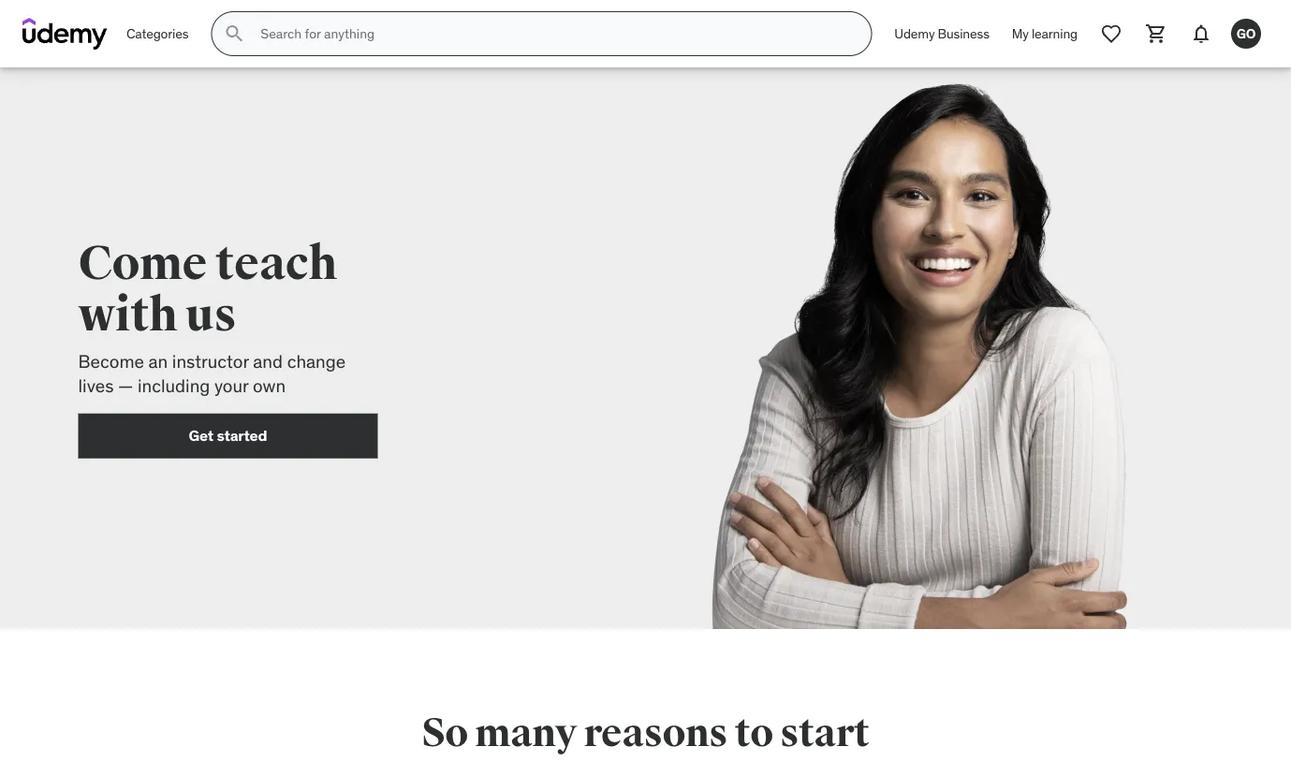 Task type: vqa. For each thing, say whether or not it's contained in the screenshot.
Come teach with us Become an instructor and change lives — including your own
yes



Task type: describe. For each thing, give the bounding box(es) containing it.
get
[[189, 426, 214, 445]]

get started
[[189, 426, 267, 445]]

udemy business
[[894, 25, 989, 42]]

and
[[253, 350, 283, 372]]

to
[[735, 709, 773, 757]]

notifications image
[[1190, 22, 1212, 45]]

including
[[138, 375, 210, 397]]

reasons
[[584, 709, 728, 757]]

with
[[78, 286, 177, 344]]

come
[[78, 234, 207, 293]]

so
[[422, 709, 468, 757]]

categories button
[[115, 11, 200, 56]]

instructor
[[172, 350, 249, 372]]

come teach with us become an instructor and change lives — including your own
[[78, 234, 346, 397]]

started
[[217, 426, 267, 445]]

go
[[1236, 25, 1256, 42]]

start
[[780, 709, 869, 757]]

learning
[[1032, 25, 1078, 42]]

an
[[148, 350, 168, 372]]

your
[[214, 375, 248, 397]]

shopping cart with 0 items image
[[1145, 22, 1167, 45]]



Task type: locate. For each thing, give the bounding box(es) containing it.
teach
[[215, 234, 337, 293]]

—
[[118, 375, 133, 397]]

udemy business link
[[883, 11, 1001, 56]]

go link
[[1224, 11, 1269, 56]]

my learning
[[1012, 25, 1078, 42]]

become
[[78, 350, 144, 372]]

many
[[475, 709, 577, 757]]

us
[[186, 286, 236, 344]]

business
[[938, 25, 989, 42]]

Search for anything text field
[[257, 18, 849, 50]]

categories
[[126, 25, 188, 42]]

udemy
[[894, 25, 935, 42]]

my learning link
[[1001, 11, 1089, 56]]

get started link
[[78, 414, 378, 459]]

my
[[1012, 25, 1029, 42]]

own
[[253, 375, 286, 397]]

udemy image
[[22, 18, 108, 50]]

wishlist image
[[1100, 22, 1123, 45]]

lives
[[78, 375, 114, 397]]

so many reasons to start
[[422, 709, 869, 757]]

submit search image
[[223, 22, 246, 45]]

change
[[287, 350, 346, 372]]



